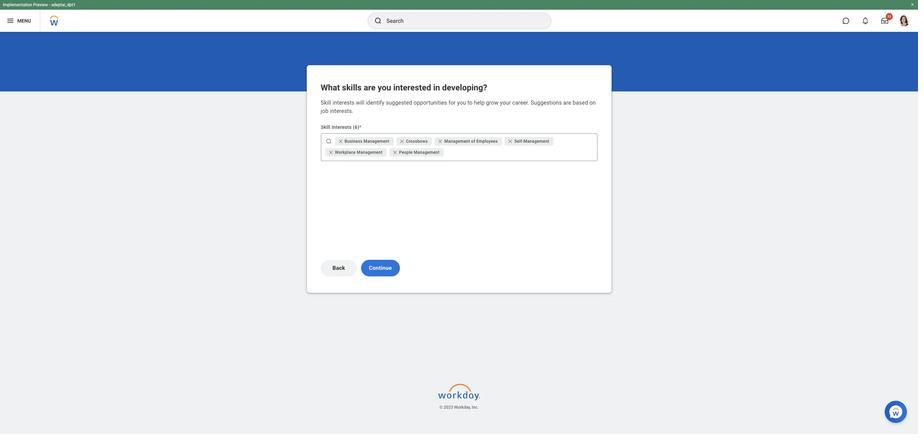 Task type: locate. For each thing, give the bounding box(es) containing it.
33 button
[[878, 13, 893, 28]]

skill left interests
[[321, 124, 330, 130]]

1 vertical spatial skill
[[321, 124, 330, 130]]

you left to
[[457, 100, 466, 106]]

you inside skill interests will identify suggested opportunities for you to help grow your career. suggestions are based on job interests.
[[457, 100, 466, 106]]

remove image for business
[[338, 139, 345, 144]]

remove image
[[338, 139, 343, 144], [438, 139, 443, 144], [508, 139, 515, 144], [508, 139, 513, 144], [328, 150, 335, 155], [328, 150, 334, 155], [392, 150, 398, 155]]

remove image inside business management button
[[338, 139, 343, 144]]

skill
[[321, 100, 331, 106], [321, 124, 330, 130]]

you
[[378, 83, 391, 93], [457, 100, 466, 106]]

1 horizontal spatial are
[[564, 100, 572, 106]]

management
[[364, 139, 390, 144], [445, 139, 470, 144], [524, 139, 549, 144], [357, 150, 383, 155], [414, 150, 440, 155]]

interests
[[333, 100, 355, 106]]

remove image inside business management button
[[338, 139, 345, 144]]

remove image for self-management
[[508, 139, 513, 144]]

interests.
[[330, 108, 354, 114]]

for
[[449, 100, 456, 106]]

2 skill from the top
[[321, 124, 330, 130]]

remove image left "workplace" at the top left of page
[[328, 150, 334, 155]]

justify image
[[6, 17, 15, 25]]

remove image for workplace management
[[328, 150, 334, 155]]

skill up job
[[321, 100, 331, 106]]

menu button
[[0, 10, 40, 32]]

remove image inside the management of employees button
[[438, 139, 443, 144]]

©
[[440, 405, 443, 410]]

1 skill from the top
[[321, 100, 331, 106]]

None field
[[445, 149, 594, 156]]

0 vertical spatial search image
[[374, 17, 382, 25]]

0 horizontal spatial are
[[364, 83, 376, 93]]

preview
[[33, 2, 48, 7]]

*
[[359, 124, 362, 130]]

management for self-management
[[524, 139, 549, 144]]

remove image inside people management button
[[392, 150, 398, 155]]

remove image left people
[[392, 150, 398, 155]]

will
[[356, 100, 365, 106]]

of
[[471, 139, 475, 144]]

remove image inside the management of employees button
[[438, 139, 445, 144]]

remove image up press left arrow to navigate selected items field
[[508, 139, 515, 144]]

0 vertical spatial skill
[[321, 100, 331, 106]]

search image
[[374, 17, 382, 25], [325, 138, 332, 145]]

back
[[333, 265, 345, 271]]

skill for skill interests will identify suggested opportunities for you to help grow your career. suggestions are based on job interests.
[[321, 100, 331, 106]]

management down business management
[[357, 150, 383, 155]]

suggestions
[[531, 100, 562, 106]]

are up identify
[[364, 83, 376, 93]]

opportunities
[[414, 100, 447, 106]]

skill inside skill interests will identify suggested opportunities for you to help grow your career. suggestions are based on job interests.
[[321, 100, 331, 106]]

management of employees button
[[435, 137, 502, 146]]

management up workplace management
[[364, 139, 390, 144]]

management up press left arrow to navigate selected items field
[[524, 139, 549, 144]]

remove image right crossbows
[[438, 139, 443, 144]]

search image inside menu banner
[[374, 17, 382, 25]]

you up identify
[[378, 83, 391, 93]]

management left of
[[445, 139, 470, 144]]

management of employees
[[445, 139, 498, 144]]

0 horizontal spatial you
[[378, 83, 391, 93]]

remove image down skill interests (6) *
[[328, 150, 335, 155]]

remove image up "workplace" at the top left of page
[[338, 139, 343, 144]]

notifications large image
[[862, 17, 869, 24]]

people management
[[399, 150, 440, 155]]

are
[[364, 83, 376, 93], [564, 100, 572, 106]]

management inside the self-management button
[[524, 139, 549, 144]]

remove image
[[338, 139, 345, 144], [399, 139, 406, 144], [399, 139, 405, 144], [438, 139, 445, 144], [392, 150, 399, 155]]

are left based
[[564, 100, 572, 106]]

1 vertical spatial you
[[457, 100, 466, 106]]

(6)
[[353, 124, 359, 130]]

inc.
[[472, 405, 479, 410]]

0 vertical spatial you
[[378, 83, 391, 93]]

career.
[[512, 100, 530, 106]]

remove image inside people management button
[[392, 150, 399, 155]]

management inside button
[[445, 139, 470, 144]]

business management
[[345, 139, 390, 144]]

remove image for management
[[438, 139, 445, 144]]

self-
[[515, 139, 524, 144]]

management inside workplace management button
[[357, 150, 383, 155]]

workday,
[[454, 405, 471, 410]]

self-management
[[515, 139, 549, 144]]

people
[[399, 150, 413, 155]]

1 vertical spatial are
[[564, 100, 572, 106]]

management inside people management button
[[414, 150, 440, 155]]

1 horizontal spatial you
[[457, 100, 466, 106]]

menu
[[17, 18, 31, 23]]

skill interests will identify suggested opportunities for you to help grow your career. suggestions are based on job interests.
[[321, 100, 596, 114]]

0 horizontal spatial search image
[[325, 138, 332, 145]]

0 vertical spatial are
[[364, 83, 376, 93]]

management down crossbows
[[414, 150, 440, 155]]

management for workplace management
[[357, 150, 383, 155]]

what
[[321, 83, 340, 93]]

remove image left self-
[[508, 139, 513, 144]]

1 horizontal spatial search image
[[374, 17, 382, 25]]

management inside business management button
[[364, 139, 390, 144]]

on
[[590, 100, 596, 106]]



Task type: describe. For each thing, give the bounding box(es) containing it.
profile logan mcneil image
[[899, 15, 910, 28]]

back button
[[321, 260, 357, 277]]

continue
[[369, 265, 392, 271]]

interests
[[332, 124, 352, 130]]

-
[[49, 2, 50, 7]]

identify
[[366, 100, 385, 106]]

crossbows button
[[396, 137, 432, 146]]

workplace management button
[[325, 148, 387, 157]]

continue button
[[361, 260, 400, 277]]

implementation preview -   adeptai_dpt1
[[3, 2, 76, 7]]

what skills are you interested in developing?
[[321, 83, 487, 93]]

press left arrow to navigate selected items field
[[445, 147, 594, 158]]

2023
[[444, 405, 453, 410]]

workplace
[[335, 150, 356, 155]]

remove image for business management
[[338, 139, 343, 144]]

logo image
[[438, 381, 480, 404]]

crossbows
[[406, 139, 428, 144]]

close environment banner image
[[911, 2, 915, 7]]

adeptai_dpt1
[[51, 2, 76, 7]]

management for business management
[[364, 139, 390, 144]]

skill for skill interests (6) *
[[321, 124, 330, 130]]

grow
[[486, 100, 499, 106]]

Search Workday  search field
[[387, 13, 537, 28]]

33
[[888, 15, 892, 18]]

job
[[321, 108, 329, 114]]

1 vertical spatial search image
[[325, 138, 332, 145]]

developing?
[[442, 83, 487, 93]]

employees
[[477, 139, 498, 144]]

interested
[[393, 83, 431, 93]]

suggested
[[386, 100, 412, 106]]

implementation
[[3, 2, 32, 7]]

management for people management
[[414, 150, 440, 155]]

© 2023 workday, inc.
[[440, 405, 479, 410]]

remove image for people management
[[392, 150, 398, 155]]

menu banner
[[0, 0, 918, 32]]

based
[[573, 100, 588, 106]]

skills
[[342, 83, 362, 93]]

your
[[500, 100, 511, 106]]

people management button
[[390, 148, 444, 157]]

in
[[433, 83, 440, 93]]

inbox large image
[[882, 17, 889, 24]]

remove image for people
[[392, 150, 399, 155]]

business management button
[[335, 137, 394, 146]]

self-management button
[[505, 137, 554, 146]]

to
[[468, 100, 473, 106]]

business
[[345, 139, 363, 144]]

workplace management
[[335, 150, 383, 155]]

help
[[474, 100, 485, 106]]

skill interests (6) *
[[321, 124, 362, 130]]

remove image for management of employees
[[438, 139, 443, 144]]

are inside skill interests will identify suggested opportunities for you to help grow your career. suggestions are based on job interests.
[[564, 100, 572, 106]]



Task type: vqa. For each thing, say whether or not it's contained in the screenshot.
Logan McNeil link
no



